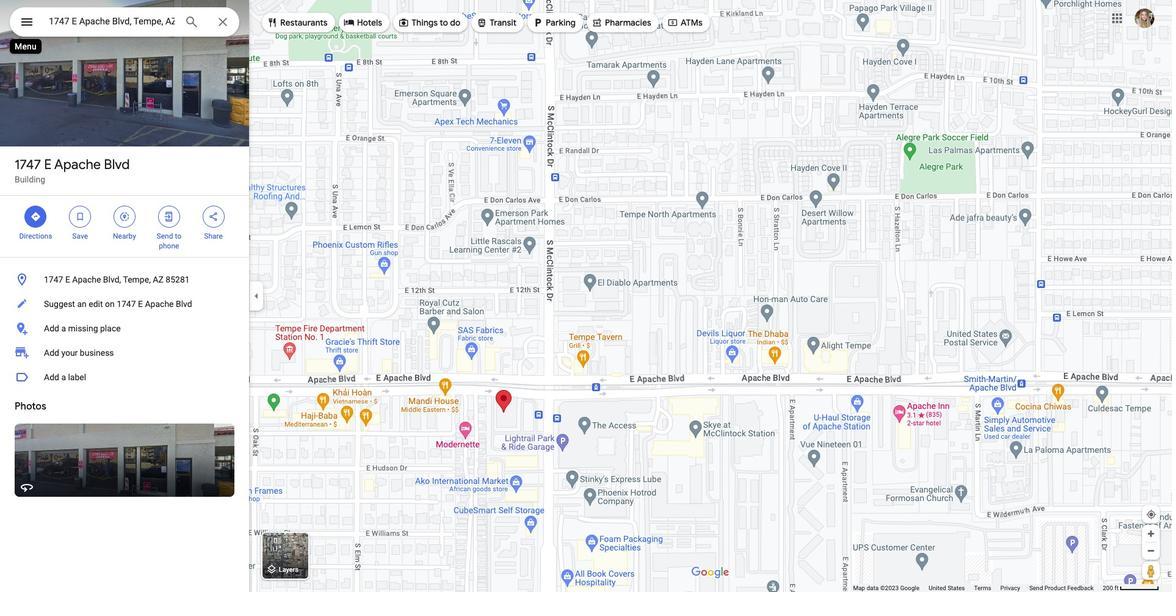 Task type: describe. For each thing, give the bounding box(es) containing it.
pharmacies
[[605, 17, 652, 28]]

map data ©2023 google
[[854, 585, 920, 592]]

transit
[[490, 17, 517, 28]]


[[20, 13, 34, 31]]

tempe,
[[123, 275, 151, 285]]

zoom out image
[[1147, 547, 1156, 556]]

85281
[[166, 275, 190, 285]]

save
[[72, 232, 88, 241]]

200
[[1103, 585, 1114, 592]]

1747 E Apache Blvd, Tempe, AZ 85281 field
[[10, 7, 239, 37]]

a for missing
[[61, 324, 66, 333]]

map
[[854, 585, 866, 592]]

send product feedback
[[1030, 585, 1094, 592]]


[[208, 210, 219, 224]]

atms
[[681, 17, 703, 28]]

send for send to phone
[[157, 232, 173, 241]]

place
[[100, 324, 121, 333]]


[[119, 210, 130, 224]]

add a missing place
[[44, 324, 121, 333]]

things
[[412, 17, 438, 28]]

privacy button
[[1001, 585, 1021, 592]]


[[164, 210, 175, 224]]

missing
[[68, 324, 98, 333]]

add for add your business
[[44, 348, 59, 358]]

united states button
[[929, 585, 965, 592]]

 transit
[[477, 16, 517, 29]]

directions
[[19, 232, 52, 241]]

building
[[15, 175, 45, 184]]

nearby
[[113, 232, 136, 241]]

show street view coverage image
[[1143, 562, 1160, 580]]


[[533, 16, 544, 29]]

200 ft
[[1103, 585, 1119, 592]]

e inside suggest an edit on 1747 e apache blvd button
[[138, 299, 143, 309]]

blvd inside button
[[176, 299, 192, 309]]

on
[[105, 299, 115, 309]]

terms
[[975, 585, 992, 592]]

send for send product feedback
[[1030, 585, 1044, 592]]

 parking
[[533, 16, 576, 29]]


[[344, 16, 355, 29]]

1747 inside button
[[117, 299, 136, 309]]

your
[[61, 348, 78, 358]]

restaurants
[[280, 17, 328, 28]]

send to phone
[[157, 232, 181, 250]]

zoom in image
[[1147, 530, 1156, 539]]

feedback
[[1068, 585, 1094, 592]]

a for label
[[61, 373, 66, 382]]

1747 e apache blvd building
[[15, 156, 130, 184]]


[[30, 210, 41, 224]]

do
[[450, 17, 461, 28]]

ft
[[1115, 585, 1119, 592]]

suggest an edit on 1747 e apache blvd
[[44, 299, 192, 309]]

footer inside google maps element
[[854, 585, 1103, 592]]

actions for 1747 e apache blvd region
[[0, 196, 249, 257]]

layers
[[279, 566, 299, 574]]

photos
[[15, 401, 46, 413]]

label
[[68, 373, 86, 382]]

e for blvd
[[44, 156, 52, 173]]



Task type: locate. For each thing, give the bounding box(es) containing it.
apache
[[54, 156, 101, 173], [72, 275, 101, 285], [145, 299, 174, 309]]

add inside add a missing place button
[[44, 324, 59, 333]]

to left do
[[440, 17, 448, 28]]

1 vertical spatial to
[[175, 232, 181, 241]]

1747 up 'building'
[[15, 156, 41, 173]]

add for add a missing place
[[44, 324, 59, 333]]

send left product
[[1030, 585, 1044, 592]]

footer containing map data ©2023 google
[[854, 585, 1103, 592]]

add a label
[[44, 373, 86, 382]]

1747 e apache blvd main content
[[0, 0, 249, 592]]

1 horizontal spatial e
[[65, 275, 70, 285]]

 search field
[[10, 7, 239, 39]]

parking
[[546, 17, 576, 28]]

2 horizontal spatial 1747
[[117, 299, 136, 309]]

1 horizontal spatial blvd
[[176, 299, 192, 309]]

privacy
[[1001, 585, 1021, 592]]

a
[[61, 324, 66, 333], [61, 373, 66, 382]]

add a missing place button
[[0, 316, 249, 341]]

blvd,
[[103, 275, 121, 285]]

share
[[204, 232, 223, 241]]

edit
[[89, 299, 103, 309]]

apache inside button
[[72, 275, 101, 285]]

blvd up 
[[104, 156, 130, 173]]

1747 up suggest
[[44, 275, 63, 285]]

2 horizontal spatial e
[[138, 299, 143, 309]]

 things to do
[[398, 16, 461, 29]]

0 horizontal spatial blvd
[[104, 156, 130, 173]]

terms button
[[975, 585, 992, 592]]

2 vertical spatial apache
[[145, 299, 174, 309]]

send product feedback button
[[1030, 585, 1094, 592]]

apache inside 1747 e apache blvd building
[[54, 156, 101, 173]]

add down suggest
[[44, 324, 59, 333]]


[[267, 16, 278, 29]]

add inside add your business link
[[44, 348, 59, 358]]


[[668, 16, 679, 29]]

google account: michelle dermenjian  
(michelle.dermenjian@adept.ai) image
[[1135, 8, 1155, 28]]

blvd inside 1747 e apache blvd building
[[104, 156, 130, 173]]

data
[[867, 585, 879, 592]]

united
[[929, 585, 947, 592]]

0 vertical spatial to
[[440, 17, 448, 28]]

1 vertical spatial a
[[61, 373, 66, 382]]

1 add from the top
[[44, 324, 59, 333]]

add your business link
[[0, 341, 249, 365]]

1 a from the top
[[61, 324, 66, 333]]

apache for blvd
[[54, 156, 101, 173]]

none field inside 1747 e apache blvd, tempe, az 85281 field
[[49, 14, 175, 29]]

2 vertical spatial add
[[44, 373, 59, 382]]

blvd
[[104, 156, 130, 173], [176, 299, 192, 309]]

1 vertical spatial e
[[65, 275, 70, 285]]

apache inside button
[[145, 299, 174, 309]]


[[477, 16, 488, 29]]

0 vertical spatial apache
[[54, 156, 101, 173]]

a left missing
[[61, 324, 66, 333]]

3 add from the top
[[44, 373, 59, 382]]

1747 e apache blvd, tempe, az 85281 button
[[0, 268, 249, 292]]

add a label button
[[0, 365, 249, 390]]

1 vertical spatial send
[[1030, 585, 1044, 592]]

1 horizontal spatial send
[[1030, 585, 1044, 592]]

1 vertical spatial add
[[44, 348, 59, 358]]

apache for blvd,
[[72, 275, 101, 285]]

 atms
[[668, 16, 703, 29]]

1747 for blvd,
[[44, 275, 63, 285]]

phone
[[159, 242, 179, 250]]

0 vertical spatial 1747
[[15, 156, 41, 173]]

add left your
[[44, 348, 59, 358]]

e inside the 1747 e apache blvd, tempe, az 85281 button
[[65, 275, 70, 285]]

add
[[44, 324, 59, 333], [44, 348, 59, 358], [44, 373, 59, 382]]

0 vertical spatial add
[[44, 324, 59, 333]]

show your location image
[[1146, 509, 1157, 520]]

to inside  things to do
[[440, 17, 448, 28]]

2 add from the top
[[44, 348, 59, 358]]

200 ft button
[[1103, 585, 1160, 592]]

add your business
[[44, 348, 114, 358]]

1 vertical spatial apache
[[72, 275, 101, 285]]


[[592, 16, 603, 29]]

1747
[[15, 156, 41, 173], [44, 275, 63, 285], [117, 299, 136, 309]]

apache down az
[[145, 299, 174, 309]]

product
[[1045, 585, 1066, 592]]

business
[[80, 348, 114, 358]]

0 horizontal spatial to
[[175, 232, 181, 241]]

1747 e apache blvd, tempe, az 85281
[[44, 275, 190, 285]]

google
[[901, 585, 920, 592]]

1 vertical spatial blvd
[[176, 299, 192, 309]]

united states
[[929, 585, 965, 592]]

 hotels
[[344, 16, 382, 29]]

e
[[44, 156, 52, 173], [65, 275, 70, 285], [138, 299, 143, 309]]

0 vertical spatial blvd
[[104, 156, 130, 173]]

blvd down 85281
[[176, 299, 192, 309]]

0 horizontal spatial e
[[44, 156, 52, 173]]

to
[[440, 17, 448, 28], [175, 232, 181, 241]]

e up suggest
[[65, 275, 70, 285]]

0 horizontal spatial send
[[157, 232, 173, 241]]

add left "label"
[[44, 373, 59, 382]]

suggest an edit on 1747 e apache blvd button
[[0, 292, 249, 316]]

a left "label"
[[61, 373, 66, 382]]

1 vertical spatial 1747
[[44, 275, 63, 285]]

send inside button
[[1030, 585, 1044, 592]]

az
[[153, 275, 164, 285]]

1747 inside 1747 e apache blvd building
[[15, 156, 41, 173]]

 button
[[10, 7, 44, 39]]

send up phone
[[157, 232, 173, 241]]

2 vertical spatial 1747
[[117, 299, 136, 309]]

footer
[[854, 585, 1103, 592]]

states
[[948, 585, 965, 592]]

to inside send to phone
[[175, 232, 181, 241]]

suggest
[[44, 299, 75, 309]]

hotels
[[357, 17, 382, 28]]

send inside send to phone
[[157, 232, 173, 241]]

to up phone
[[175, 232, 181, 241]]

add for add a label
[[44, 373, 59, 382]]


[[75, 210, 86, 224]]


[[398, 16, 409, 29]]

0 vertical spatial e
[[44, 156, 52, 173]]

2 vertical spatial e
[[138, 299, 143, 309]]

 restaurants
[[267, 16, 328, 29]]

apache up an
[[72, 275, 101, 285]]

 pharmacies
[[592, 16, 652, 29]]

e inside 1747 e apache blvd building
[[44, 156, 52, 173]]

1747 right on
[[117, 299, 136, 309]]

©2023
[[881, 585, 899, 592]]

None field
[[49, 14, 175, 29]]

e down tempe,
[[138, 299, 143, 309]]

0 vertical spatial send
[[157, 232, 173, 241]]

1 horizontal spatial to
[[440, 17, 448, 28]]

add inside add a label button
[[44, 373, 59, 382]]

1747 for blvd
[[15, 156, 41, 173]]

apache up ""
[[54, 156, 101, 173]]

0 vertical spatial a
[[61, 324, 66, 333]]

0 horizontal spatial 1747
[[15, 156, 41, 173]]

collapse side panel image
[[250, 290, 263, 303]]

e for blvd,
[[65, 275, 70, 285]]

e up 'building'
[[44, 156, 52, 173]]

google maps element
[[0, 0, 1173, 592]]

1 horizontal spatial 1747
[[44, 275, 63, 285]]

send
[[157, 232, 173, 241], [1030, 585, 1044, 592]]

an
[[77, 299, 87, 309]]

1747 inside button
[[44, 275, 63, 285]]

2 a from the top
[[61, 373, 66, 382]]



Task type: vqa. For each thing, say whether or not it's contained in the screenshot.
top Apache
yes



